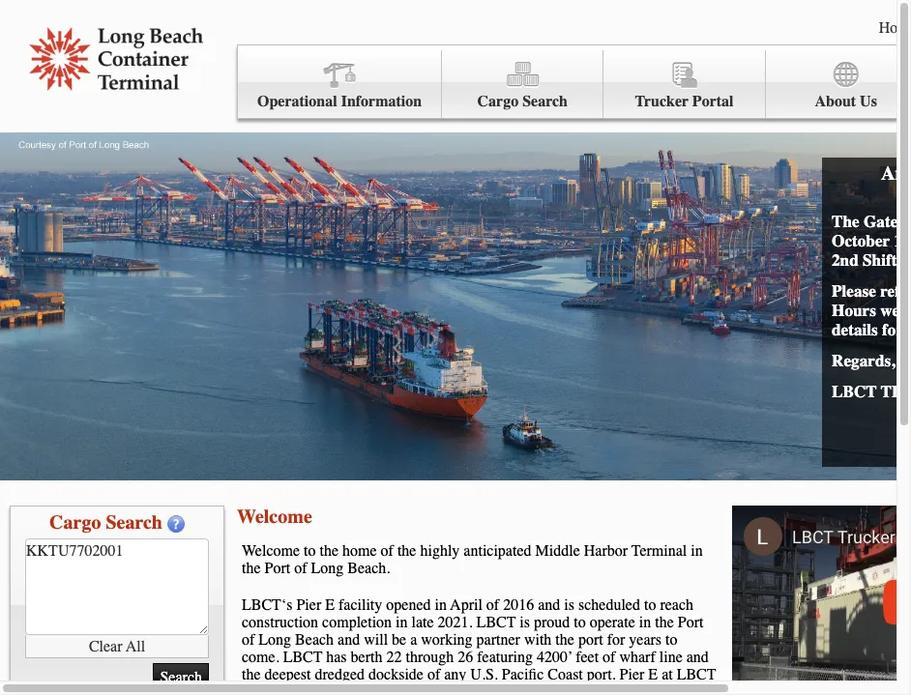 Task type: locate. For each thing, give the bounding box(es) containing it.
about us link
[[766, 50, 911, 119]]

u.s.
[[471, 667, 498, 684]]

has
[[326, 649, 347, 667]]

port.
[[587, 667, 616, 684]]

cranes,
[[470, 684, 514, 696], [601, 684, 644, 696]]

2 cranes, from the left
[[601, 684, 644, 696]]

operational information link
[[238, 50, 442, 119]]

featuring
[[477, 649, 533, 667]]

refer
[[880, 282, 911, 301]]

1 horizontal spatial long
[[311, 560, 344, 578]]

welcome inside welcome to the home of the highly anticipated middle harbor terminal in the port of long beach.
[[242, 543, 300, 560]]

to left home
[[304, 543, 316, 560]]

dockside
[[369, 667, 424, 684]]

0 horizontal spatial search
[[106, 512, 162, 534]]

trucker
[[635, 93, 689, 110]]

to
[[304, 543, 316, 560], [644, 597, 656, 614], [574, 614, 586, 632], [666, 632, 678, 649], [414, 684, 426, 696]]

w
[[902, 212, 911, 231]]

0 vertical spatial search
[[523, 93, 568, 110]]

line
[[660, 649, 683, 667]]

e left facility
[[325, 597, 335, 614]]

0 vertical spatial cargo search
[[477, 93, 568, 110]]

pier
[[296, 597, 321, 614], [620, 667, 645, 684]]

anticipated
[[464, 543, 532, 560]]

april
[[450, 597, 483, 614]]

port up line
[[678, 614, 704, 632]]

0 vertical spatial cargo
[[477, 93, 519, 110]]

dredged
[[315, 667, 365, 684]]

home link
[[879, 19, 911, 37]]

port inside welcome to the home of the highly anticipated middle harbor terminal in the port of long beach.
[[265, 560, 290, 578]]

0 vertical spatial welcome
[[237, 506, 312, 528]]

the
[[320, 543, 339, 560], [397, 543, 416, 560], [242, 560, 261, 578], [655, 614, 674, 632], [556, 632, 575, 649], [242, 667, 261, 684]]

about
[[815, 93, 856, 110]]

long down lbct's
[[259, 632, 291, 649]]

e left at
[[648, 667, 658, 684]]

port up lbct's
[[265, 560, 290, 578]]

in inside welcome to the home of the highly anticipated middle harbor terminal in the port of long beach.
[[691, 543, 703, 560]]

of left 2016
[[486, 597, 499, 614]]

0 vertical spatial will
[[364, 632, 388, 649]]

ann
[[881, 163, 911, 185]]

will down come. at the left bottom of page
[[242, 684, 266, 696]]

long left 'beach.'
[[311, 560, 344, 578]]

2021.
[[438, 614, 473, 632]]

us
[[860, 93, 877, 110]]

the up lbct's
[[242, 560, 261, 578]]

clear
[[89, 638, 122, 655]]

pier right port.
[[620, 667, 645, 684]]

welcome for welcome
[[237, 506, 312, 528]]

0 horizontal spatial port
[[265, 560, 290, 578]]

0 vertical spatial long
[[311, 560, 344, 578]]

lbct tea
[[832, 382, 911, 401]]

ship
[[382, 684, 410, 696]]

tea
[[881, 382, 911, 401]]

0 horizontal spatial will
[[242, 684, 266, 696]]

and right line
[[687, 649, 709, 667]]

clear all button
[[25, 636, 209, 659]]

the left home
[[320, 543, 339, 560]]

coast
[[548, 667, 583, 684]]

0 horizontal spatial and
[[338, 632, 360, 649]]

cranes, left 5
[[470, 684, 514, 696]]

operate
[[590, 614, 635, 632]]

0 horizontal spatial e
[[325, 597, 335, 614]]

and right 2016
[[538, 597, 560, 614]]

lbct down regards,​
[[832, 382, 877, 401]]

cranes, down 'wharf'
[[601, 684, 644, 696]]

welcome for welcome to the home of the highly anticipated middle harbor terminal in the port of long beach.
[[242, 543, 300, 560]]

is left proud
[[520, 614, 530, 632]]

with
[[524, 632, 552, 649]]

regards,​
[[832, 351, 895, 371]]

1 vertical spatial cargo
[[49, 512, 101, 534]]

0 vertical spatial pier
[[296, 597, 321, 614]]

scheduled
[[578, 597, 640, 614]]

is
[[564, 597, 575, 614], [520, 614, 530, 632]]

reach
[[660, 597, 694, 614]]

information
[[341, 93, 422, 110]]

1 vertical spatial will
[[242, 684, 266, 696]]

proud
[[534, 614, 570, 632]]

come.
[[242, 649, 279, 667]]

1 horizontal spatial pier
[[620, 667, 645, 684]]

welcome
[[237, 506, 312, 528], [242, 543, 300, 560]]

search
[[523, 93, 568, 110], [106, 512, 162, 534]]

cargo
[[477, 93, 519, 110], [49, 512, 101, 534]]

port
[[265, 560, 290, 578], [678, 614, 704, 632]]

long
[[311, 560, 344, 578], [259, 632, 291, 649]]

menu bar
[[237, 45, 911, 119]]

of
[[381, 543, 394, 560], [294, 560, 307, 578], [486, 597, 499, 614], [242, 632, 255, 649], [603, 649, 616, 667], [428, 667, 440, 684]]

0 vertical spatial port
[[265, 560, 290, 578]]

1 vertical spatial welcome
[[242, 543, 300, 560]]

home
[[879, 19, 911, 37]]

1 horizontal spatial cargo
[[477, 93, 519, 110]]

1 horizontal spatial cranes,
[[601, 684, 644, 696]]

will left be
[[364, 632, 388, 649]]

partner
[[477, 632, 520, 649]]

and
[[538, 597, 560, 614], [338, 632, 360, 649], [687, 649, 709, 667]]

in
[[691, 543, 703, 560], [435, 597, 447, 614], [396, 614, 408, 632], [639, 614, 651, 632]]

port inside lbct's pier e facility opened in april of 2016 and is scheduled to reach construction completion in late 2021.  lbct is proud to operate in the port of long beach and will be a working partner with the port for years to come.  lbct has berth 22 through 26 featuring 4200' feet of wharf line and the deepest dredged dockside of any u.s. pacific coast port. pier e at lbct will eventually run 18 ship to shore cranes, 5 intermodal cranes, a
[[678, 614, 704, 632]]

home
[[342, 543, 377, 560]]

0 horizontal spatial cranes,
[[470, 684, 514, 696]]

cargo search link
[[442, 50, 604, 119]]

1 vertical spatial cargo search
[[49, 512, 162, 534]]

pier up the beach
[[296, 597, 321, 614]]

0 horizontal spatial is
[[520, 614, 530, 632]]

working
[[421, 632, 473, 649]]

1 vertical spatial long
[[259, 632, 291, 649]]

opened
[[386, 597, 431, 614]]

please
[[832, 282, 876, 301]]

in right late at left bottom
[[435, 597, 447, 614]]

to right years
[[666, 632, 678, 649]]

and right the beach
[[338, 632, 360, 649]]

completion
[[322, 614, 392, 632]]

to right proud
[[574, 614, 586, 632]]

berth
[[351, 649, 383, 667]]

1 vertical spatial e
[[648, 667, 658, 684]]

None submit
[[153, 664, 209, 693]]

is left scheduled
[[564, 597, 575, 614]]

1 vertical spatial port
[[678, 614, 704, 632]]

of right feet at the bottom
[[603, 649, 616, 667]]

1 horizontal spatial cargo search
[[477, 93, 568, 110]]

late
[[412, 614, 434, 632]]

in right the terminal on the right bottom of page
[[691, 543, 703, 560]]

construction
[[242, 614, 318, 632]]

1 horizontal spatial port
[[678, 614, 704, 632]]

1 cranes, from the left
[[470, 684, 514, 696]]

portal
[[693, 93, 734, 110]]

middle
[[535, 543, 580, 560]]

0 horizontal spatial cargo
[[49, 512, 101, 534]]

feet
[[576, 649, 599, 667]]

cargo search
[[477, 93, 568, 110], [49, 512, 162, 534]]

all
[[126, 638, 145, 655]]

0 horizontal spatial long
[[259, 632, 291, 649]]

5
[[517, 684, 525, 696]]

menu bar containing operational information
[[237, 45, 911, 119]]

will
[[364, 632, 388, 649], [242, 684, 266, 696]]

wharf
[[620, 649, 656, 667]]

1 horizontal spatial will
[[364, 632, 388, 649]]



Task type: describe. For each thing, give the bounding box(es) containing it.
run
[[338, 684, 359, 696]]

in right operate
[[639, 614, 651, 632]]

of down lbct's
[[242, 632, 255, 649]]

1 vertical spatial pier
[[620, 667, 645, 684]]

of left any
[[428, 667, 440, 684]]

1 horizontal spatial e
[[648, 667, 658, 684]]

2016
[[503, 597, 534, 614]]

1 horizontal spatial and
[[538, 597, 560, 614]]

deepest
[[265, 667, 311, 684]]

4200'
[[537, 649, 572, 667]]

cargo search inside menu bar
[[477, 93, 568, 110]]

years
[[629, 632, 662, 649]]

22
[[386, 649, 402, 667]]

about us
[[815, 93, 877, 110]]

2 horizontal spatial and
[[687, 649, 709, 667]]

any
[[444, 667, 467, 684]]

welcome to the home of the highly anticipated middle harbor terminal in the port of long beach.
[[242, 543, 703, 578]]

of up construction
[[294, 560, 307, 578]]

0 horizontal spatial pier
[[296, 597, 321, 614]]

intermodal
[[529, 684, 597, 696]]

the left port
[[556, 632, 575, 649]]

in left late at left bottom
[[396, 614, 408, 632]]

lbct up eventually
[[283, 649, 323, 667]]

gate
[[864, 212, 898, 231]]

at
[[662, 667, 673, 684]]

for
[[607, 632, 625, 649]]

beach.
[[348, 560, 390, 578]]

lbct's
[[242, 597, 293, 614]]

0 vertical spatial e
[[325, 597, 335, 614]]

eventually
[[270, 684, 334, 696]]

lbct right at
[[677, 667, 716, 684]]

the up line
[[655, 614, 674, 632]]

beach
[[295, 632, 334, 649]]

through
[[406, 649, 454, 667]]

pacific
[[502, 667, 544, 684]]

lbct up "featuring"
[[477, 614, 516, 632]]

Enter container numbers and/ or booking numbers. text field
[[25, 539, 209, 636]]

operational
[[257, 93, 337, 110]]

harbor
[[584, 543, 628, 560]]

trucker portal link
[[604, 50, 766, 119]]

the gate w
[[832, 212, 911, 270]]

be
[[392, 632, 406, 649]]

the
[[832, 212, 860, 231]]

terminal
[[632, 543, 687, 560]]

port
[[578, 632, 603, 649]]

26
[[458, 649, 473, 667]]

1 vertical spatial search
[[106, 512, 162, 534]]

a
[[410, 632, 417, 649]]

of right home
[[381, 543, 394, 560]]

operational information
[[257, 93, 422, 110]]

long inside welcome to the home of the highly anticipated middle harbor terminal in the port of long beach.
[[311, 560, 344, 578]]

the left deepest
[[242, 667, 261, 684]]

highly
[[420, 543, 460, 560]]

1 horizontal spatial is
[[564, 597, 575, 614]]

lbct's pier e facility opened in april of 2016 and is scheduled to reach construction completion in late 2021.  lbct is proud to operate in the port of long beach and will be a working partner with the port for years to come.  lbct has berth 22 through 26 featuring 4200' feet of wharf line and the deepest dredged dockside of any u.s. pacific coast port. pier e at lbct will eventually run 18 ship to shore cranes, 5 intermodal cranes, a
[[242, 597, 717, 696]]

long inside lbct's pier e facility opened in april of 2016 and is scheduled to reach construction completion in late 2021.  lbct is proud to operate in the port of long beach and will be a working partner with the port for years to come.  lbct has berth 22 through 26 featuring 4200' feet of wharf line and the deepest dredged dockside of any u.s. pacific coast port. pier e at lbct will eventually run 18 ship to shore cranes, 5 intermodal cranes, a
[[259, 632, 291, 649]]

0 horizontal spatial cargo search
[[49, 512, 162, 534]]

to right ship at the left of page
[[414, 684, 426, 696]]

clear all
[[89, 638, 145, 655]]

shore
[[430, 684, 466, 696]]

trucker portal
[[635, 93, 734, 110]]

facility
[[339, 597, 382, 614]]

18
[[363, 684, 378, 696]]

to left the reach
[[644, 597, 656, 614]]

to inside welcome to the home of the highly anticipated middle harbor terminal in the port of long beach.
[[304, 543, 316, 560]]

please refer
[[832, 282, 911, 340]]

the left highly
[[397, 543, 416, 560]]

1 horizontal spatial search
[[523, 93, 568, 110]]



Task type: vqa. For each thing, say whether or not it's contained in the screenshot.
items per page
no



